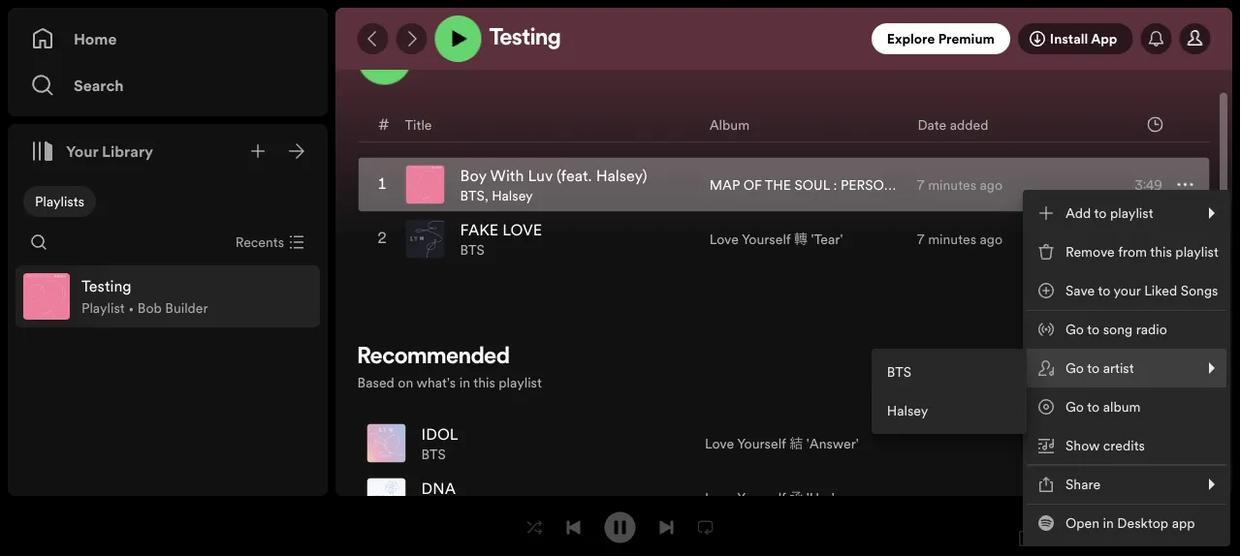 Task type: locate. For each thing, give the bounding box(es) containing it.
menu
[[872, 190, 1231, 547], [872, 349, 1027, 435]]

cell for love yourself 承 'her'
[[1136, 472, 1194, 524]]

to inside button
[[1088, 321, 1100, 339]]

yourself for 轉
[[742, 231, 791, 249]]

add to playlist button
[[1027, 194, 1227, 233]]

7 minutes ago for boy with luv (feat. halsey)
[[918, 176, 1003, 194]]

go up show on the right bottom of the page
[[1066, 398, 1085, 417]]

duration element
[[1148, 117, 1164, 132]]

app
[[1173, 515, 1196, 533]]

1 horizontal spatial halsey
[[888, 402, 929, 421]]

go inside dropdown button
[[1066, 359, 1085, 378]]

songs
[[1181, 282, 1219, 300]]

on
[[398, 374, 414, 393]]

go for go to album
[[1066, 398, 1085, 417]]

0 vertical spatial cell
[[1136, 418, 1194, 470]]

7 minutes ago for fake love
[[918, 230, 1003, 248]]

1 vertical spatial go
[[1066, 359, 1085, 378]]

love up love yourself 承 'her' link
[[705, 435, 735, 454]]

2 ago from the top
[[980, 230, 1003, 248]]

group inside main element
[[16, 266, 320, 328]]

dna link
[[422, 478, 456, 500]]

2 menu from the top
[[872, 349, 1027, 435]]

playlist up songs
[[1176, 243, 1219, 261]]

7 minutes ago
[[918, 176, 1003, 194], [918, 230, 1003, 248]]

halsey
[[492, 186, 533, 205], [888, 402, 929, 421]]

0 vertical spatial yourself
[[742, 231, 791, 249]]

playlist
[[1111, 204, 1154, 223], [1176, 243, 1219, 261], [499, 374, 542, 393]]

group
[[16, 266, 320, 328]]

credits
[[1104, 437, 1146, 456]]

3:49 cell
[[1087, 159, 1194, 211]]

pause image
[[613, 521, 628, 536]]

to left song
[[1088, 321, 1100, 339]]

1 vertical spatial in
[[1104, 515, 1115, 533]]

None search field
[[23, 227, 54, 258]]

2 vertical spatial playlist
[[499, 374, 542, 393]]

fake love cell
[[406, 213, 550, 265]]

1 ago from the top
[[980, 176, 1003, 194]]

yourself left 承
[[738, 490, 786, 508]]

0 horizontal spatial in
[[460, 374, 471, 393]]

1 cell from the top
[[1136, 418, 1194, 470]]

to inside dropdown button
[[1095, 204, 1107, 223]]

your
[[1114, 282, 1142, 300]]

0 vertical spatial 7
[[918, 176, 925, 194]]

yourself left 轉
[[742, 231, 791, 249]]

playlist inside dropdown button
[[1111, 204, 1154, 223]]

playlist right what's
[[499, 374, 542, 393]]

group containing playlist
[[16, 266, 320, 328]]

ago
[[980, 176, 1003, 194], [980, 230, 1003, 248]]

liked
[[1145, 282, 1178, 300]]

yourself for 承
[[738, 490, 786, 508]]

2 go from the top
[[1066, 359, 1085, 378]]

show credits
[[1066, 437, 1146, 456]]

1 vertical spatial halsey
[[888, 402, 929, 421]]

1 menu from the top
[[872, 190, 1231, 547]]

2 cell from the top
[[1136, 472, 1194, 524]]

share button
[[1027, 466, 1227, 504]]

in inside open in desktop app button
[[1104, 515, 1115, 533]]

# column header
[[378, 108, 390, 142]]

add
[[1066, 204, 1092, 223]]

yourself left 結
[[738, 435, 786, 454]]

love up disable repeat image
[[705, 490, 735, 508]]

this
[[1151, 243, 1173, 261], [474, 374, 496, 393]]

'her'
[[807, 490, 835, 508]]

halsey link inside cell
[[492, 186, 533, 205]]

7 for boy with luv (feat. halsey)
[[918, 176, 925, 194]]

1 vertical spatial love
[[705, 435, 735, 454]]

bts
[[460, 186, 485, 205], [460, 241, 485, 259], [888, 363, 912, 382], [422, 445, 446, 464]]

bts link inside fake love 'cell'
[[460, 241, 485, 259]]

7 down date
[[918, 176, 925, 194]]

2 horizontal spatial playlist
[[1176, 243, 1219, 261]]

love yourself 結 'answer'
[[705, 435, 859, 454]]

go
[[1066, 321, 1085, 339], [1066, 359, 1085, 378], [1066, 398, 1085, 417]]

list item
[[16, 266, 320, 328]]

2 7 from the top
[[918, 230, 925, 248]]

love
[[710, 231, 739, 249], [705, 435, 735, 454], [705, 490, 735, 508]]

to left artist
[[1088, 359, 1100, 378]]

1 vertical spatial minutes
[[929, 230, 977, 248]]

1 vertical spatial halsey link
[[876, 392, 1023, 431]]

save
[[1066, 282, 1096, 300]]

1 vertical spatial 7 minutes ago
[[918, 230, 1003, 248]]

previous image
[[566, 521, 582, 536]]

halsey link
[[492, 186, 533, 205], [876, 392, 1023, 431]]

go down the save
[[1066, 321, 1085, 339]]

playlist up 4:02
[[1111, 204, 1154, 223]]

go inside button
[[1066, 321, 1085, 339]]

go back image
[[365, 31, 381, 47]]

playlist inside button
[[1176, 243, 1219, 261]]

ago for boy with luv (feat. halsey)
[[980, 176, 1003, 194]]

1 vertical spatial ago
[[980, 230, 1003, 248]]

your library button
[[23, 132, 161, 171]]

search
[[74, 75, 124, 96]]

0 vertical spatial ago
[[980, 176, 1003, 194]]

# row
[[359, 108, 1210, 143]]

love
[[503, 219, 542, 241]]

love for love yourself 轉 'tear'
[[710, 231, 739, 249]]

next image
[[659, 521, 675, 536]]

open in desktop app button
[[1027, 504, 1227, 543]]

to inside dropdown button
[[1088, 359, 1100, 378]]

1 horizontal spatial halsey link
[[876, 392, 1023, 431]]

minutes inside boy with luv (feat. halsey) row
[[929, 176, 977, 194]]

this right what's
[[474, 374, 496, 393]]

bts inside boy with luv (feat. halsey) bts , halsey
[[460, 186, 485, 205]]

7
[[918, 176, 925, 194], [918, 230, 925, 248]]

love yourself 轉 'tear' link
[[710, 229, 843, 249]]

Playlists checkbox
[[23, 186, 96, 217]]

2 vertical spatial love
[[705, 490, 735, 508]]

1 vertical spatial playlist
[[1176, 243, 1219, 261]]

to right add at the right top of the page
[[1095, 204, 1107, 223]]

2 vertical spatial go
[[1066, 398, 1085, 417]]

bts inside idol bts
[[422, 445, 446, 464]]

1 horizontal spatial this
[[1151, 243, 1173, 261]]

install app link
[[1019, 23, 1134, 54]]

go to album link
[[1027, 388, 1227, 427]]

0 vertical spatial go
[[1066, 321, 1085, 339]]

1 go from the top
[[1066, 321, 1085, 339]]

0 vertical spatial this
[[1151, 243, 1173, 261]]

1 horizontal spatial playlist
[[1111, 204, 1154, 223]]

0 vertical spatial halsey link
[[492, 186, 533, 205]]

0 vertical spatial halsey
[[492, 186, 533, 205]]

1 vertical spatial yourself
[[738, 435, 786, 454]]

yourself
[[742, 231, 791, 249], [738, 435, 786, 454], [738, 490, 786, 508]]

1 7 from the top
[[918, 176, 925, 194]]

0 vertical spatial love
[[710, 231, 739, 249]]

idol link
[[422, 424, 458, 445]]

7 minutes ago inside boy with luv (feat. halsey) row
[[918, 176, 1003, 194]]

0 vertical spatial minutes
[[929, 176, 977, 194]]

minutes for fake love
[[929, 230, 977, 248]]

cell
[[1136, 418, 1194, 470], [1136, 472, 1194, 524]]

1 vertical spatial 7
[[918, 230, 925, 248]]

2 7 minutes ago from the top
[[918, 230, 1003, 248]]

0 vertical spatial 7 minutes ago
[[918, 176, 1003, 194]]

0 vertical spatial in
[[460, 374, 471, 393]]

playlist • bob builder
[[81, 299, 208, 318]]

ago inside boy with luv (feat. halsey) row
[[980, 176, 1003, 194]]

to left your
[[1099, 282, 1111, 300]]

date added
[[918, 115, 989, 134]]

go to album
[[1066, 398, 1141, 417]]

'tear'
[[812, 231, 843, 249]]

go to artist button
[[1027, 349, 1227, 388]]

go for go to artist
[[1066, 359, 1085, 378]]

title
[[405, 115, 432, 134]]

1 7 minutes ago from the top
[[918, 176, 1003, 194]]

1 horizontal spatial in
[[1104, 515, 1115, 533]]

go left artist
[[1066, 359, 1085, 378]]

list item containing playlist
[[16, 266, 320, 328]]

share
[[1066, 476, 1101, 494]]

more
[[1163, 298, 1196, 317]]

idol bts
[[422, 424, 458, 464]]

love for love yourself 結 'answer'
[[705, 435, 735, 454]]

7 inside boy with luv (feat. halsey) row
[[918, 176, 925, 194]]

go forward image
[[404, 31, 420, 47]]

1 minutes from the top
[[929, 176, 977, 194]]

boy with luv (feat. halsey) link
[[460, 165, 648, 186]]

to
[[1095, 204, 1107, 223], [1099, 282, 1111, 300], [1088, 321, 1100, 339], [1088, 359, 1100, 378], [1088, 398, 1100, 417]]

library
[[102, 141, 153, 162]]

bts link
[[460, 186, 485, 205], [460, 241, 485, 259], [876, 353, 1023, 392], [422, 445, 446, 464]]

yourself inside testing grid
[[742, 231, 791, 249]]

bts inside fake love bts
[[460, 241, 485, 259]]

0 vertical spatial playlist
[[1111, 204, 1154, 223]]

0 horizontal spatial playlist
[[499, 374, 542, 393]]

ago for fake love
[[980, 230, 1003, 248]]

to for your
[[1099, 282, 1111, 300]]

to inside button
[[1099, 282, 1111, 300]]

7 right 'tear'
[[918, 230, 925, 248]]

1 vertical spatial cell
[[1136, 472, 1194, 524]]

0 horizontal spatial halsey link
[[492, 186, 533, 205]]

1 vertical spatial this
[[474, 374, 496, 393]]

app
[[1092, 30, 1118, 48]]

from
[[1119, 243, 1148, 261]]

cell for love yourself 結 'answer'
[[1136, 418, 1194, 470]]

date
[[918, 115, 947, 134]]

this right 'from'
[[1151, 243, 1173, 261]]

2 minutes from the top
[[929, 230, 977, 248]]

0 horizontal spatial this
[[474, 374, 496, 393]]

love inside testing grid
[[710, 231, 739, 249]]

0 horizontal spatial halsey
[[492, 186, 533, 205]]

explore
[[888, 30, 936, 48]]

in right open
[[1104, 515, 1115, 533]]

2 vertical spatial yourself
[[738, 490, 786, 508]]

halsey inside boy with luv (feat. halsey) bts , halsey
[[492, 186, 533, 205]]

3 go from the top
[[1066, 398, 1085, 417]]

to left album
[[1088, 398, 1100, 417]]

love left 轉
[[710, 231, 739, 249]]

in right what's
[[460, 374, 471, 393]]



Task type: vqa. For each thing, say whether or not it's contained in the screenshot.
the FAKE LOVE link
yes



Task type: describe. For each thing, give the bounding box(es) containing it.
testing
[[490, 27, 561, 50]]

radio
[[1137, 321, 1168, 339]]

with
[[491, 165, 524, 186]]

bob
[[138, 299, 162, 318]]

boy
[[460, 165, 487, 186]]

to for playlist
[[1095, 204, 1107, 223]]

artist
[[1104, 359, 1135, 378]]

recommended
[[358, 346, 510, 369]]

save to your liked songs button
[[1027, 272, 1227, 310]]

remove from this playlist
[[1066, 243, 1219, 261]]

minutes for boy with luv (feat. halsey)
[[929, 176, 977, 194]]

go to song radio
[[1066, 321, 1168, 339]]

dna
[[422, 478, 456, 500]]

love yourself 結 'answer' link
[[705, 434, 859, 454]]

added
[[951, 115, 989, 134]]

this inside button
[[1151, 243, 1173, 261]]

top bar and user menu element
[[336, 8, 1233, 70]]

go for go to song radio
[[1066, 321, 1085, 339]]

find
[[1132, 298, 1160, 317]]

install
[[1051, 30, 1089, 48]]

go to artist
[[1066, 359, 1135, 378]]

yourself for 結
[[738, 435, 786, 454]]

menu containing bts
[[872, 349, 1027, 435]]

add to playlist
[[1066, 204, 1154, 223]]

love for love yourself 承 'her'
[[705, 490, 735, 508]]

your
[[66, 141, 98, 162]]

testing grid
[[337, 107, 1232, 267]]

idol cell
[[367, 418, 466, 470]]

song
[[1104, 321, 1133, 339]]

install app
[[1051, 30, 1118, 48]]

menu containing add to playlist
[[872, 190, 1231, 547]]

to for artist
[[1088, 359, 1100, 378]]

playlists
[[35, 193, 84, 211]]

3:49
[[1136, 176, 1163, 194]]

none search field inside main element
[[23, 227, 54, 258]]

recents
[[235, 233, 284, 252]]

find more
[[1132, 298, 1196, 317]]

your library
[[66, 141, 153, 162]]

open
[[1066, 515, 1100, 533]]

album
[[710, 115, 750, 134]]

find more button
[[1132, 298, 1196, 317]]

boy with luv (feat. halsey) bts , halsey
[[460, 165, 648, 205]]

#
[[378, 114, 390, 135]]

dna cell
[[367, 472, 464, 524]]

7 for fake love
[[918, 230, 925, 248]]

explore premium button
[[872, 23, 1011, 54]]

premium
[[939, 30, 995, 48]]

album
[[1104, 398, 1141, 417]]

fake love link
[[460, 219, 542, 241]]

what's
[[417, 374, 456, 393]]

4:02
[[1136, 230, 1163, 248]]

結
[[790, 435, 803, 454]]

recommended based on what's in this playlist
[[358, 346, 542, 393]]

show credits button
[[1027, 427, 1227, 466]]

halsey)
[[596, 165, 648, 186]]

luv
[[528, 165, 553, 186]]

fake love bts
[[460, 219, 542, 259]]

Disable repeat checkbox
[[690, 513, 721, 544]]

main element
[[8, 8, 328, 497]]

轉
[[795, 231, 808, 249]]

save to your liked songs
[[1066, 282, 1219, 300]]

承
[[790, 490, 803, 508]]

list item inside main element
[[16, 266, 320, 328]]

search in your library image
[[31, 235, 47, 250]]

idol
[[422, 424, 458, 445]]

based
[[358, 374, 395, 393]]

search link
[[31, 66, 305, 105]]

open in desktop app
[[1066, 515, 1196, 533]]

to for song
[[1088, 321, 1100, 339]]

what's new image
[[1149, 31, 1165, 47]]

'answer'
[[807, 435, 859, 454]]

remove
[[1066, 243, 1115, 261]]

explore premium
[[888, 30, 995, 48]]

this inside recommended based on what's in this playlist
[[474, 374, 496, 393]]

desktop
[[1118, 515, 1169, 533]]

home link
[[31, 19, 305, 58]]

playlist inside recommended based on what's in this playlist
[[499, 374, 542, 393]]

in inside recommended based on what's in this playlist
[[460, 374, 471, 393]]

(feat.
[[557, 165, 592, 186]]

player controls element
[[375, 513, 866, 557]]

go to song radio button
[[1027, 310, 1227, 349]]

volume high image
[[1112, 532, 1127, 547]]

love yourself 轉 'tear'
[[710, 231, 843, 249]]

boy with luv (feat. halsey) row
[[359, 158, 1210, 212]]

fake
[[460, 219, 499, 241]]

playlist
[[81, 299, 125, 318]]

show
[[1066, 437, 1100, 456]]

love yourself 承 'her' link
[[705, 488, 835, 508]]

remove from this playlist button
[[1027, 233, 1227, 272]]

to for album
[[1088, 398, 1100, 417]]

disable repeat image
[[698, 521, 714, 536]]

duration image
[[1148, 117, 1164, 132]]

home
[[74, 28, 117, 49]]

love yourself 承 'her'
[[705, 490, 835, 508]]

Recents, List view field
[[220, 227, 316, 258]]

builder
[[165, 299, 208, 318]]

enable shuffle image
[[527, 521, 543, 536]]

boy with luv (feat. halsey) cell
[[406, 159, 655, 211]]

•
[[128, 299, 134, 318]]



